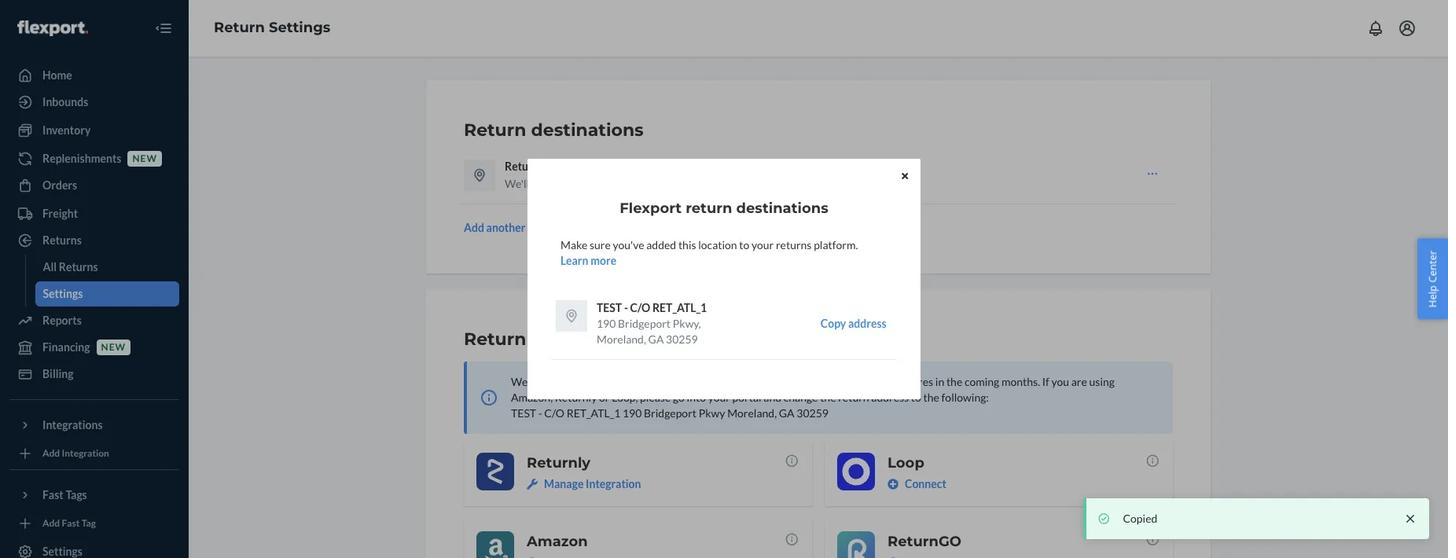 Task type: describe. For each thing, give the bounding box(es) containing it.
destinations
[[736, 200, 828, 217]]

help center button
[[1418, 239, 1448, 319]]

test
[[597, 301, 622, 314]]

more
[[591, 254, 616, 267]]

address
[[848, 317, 887, 330]]

190
[[597, 317, 616, 330]]

-
[[624, 301, 628, 314]]

copy address
[[821, 317, 887, 330]]

pkwy,
[[673, 317, 701, 330]]

30259
[[666, 333, 698, 346]]

moreland,
[[597, 333, 646, 346]]

you've
[[613, 238, 644, 252]]

ret_atl_1
[[652, 301, 707, 314]]

c/o
[[630, 301, 650, 314]]

returns
[[776, 238, 812, 252]]

make
[[561, 238, 587, 252]]

make sure you've added this location to your returns platform. learn more
[[561, 238, 858, 267]]

close image
[[902, 171, 908, 180]]

copy
[[821, 317, 846, 330]]

help
[[1426, 285, 1440, 308]]

platform.
[[814, 238, 858, 252]]

flexport
[[620, 200, 682, 217]]



Task type: vqa. For each thing, say whether or not it's contained in the screenshot.
'added'
yes



Task type: locate. For each thing, give the bounding box(es) containing it.
learn more button
[[561, 253, 616, 269]]

your
[[752, 238, 774, 252]]

test - c/o ret_atl_1 190 bridgeport pkwy, moreland, ga 30259
[[597, 301, 707, 346]]

added
[[646, 238, 676, 252]]

help center
[[1426, 251, 1440, 308]]

to
[[739, 238, 750, 252]]

this
[[678, 238, 696, 252]]

return
[[686, 200, 732, 217]]

location
[[698, 238, 737, 252]]

flexport return destinations
[[620, 200, 828, 217]]

sure
[[590, 238, 611, 252]]

center
[[1426, 251, 1440, 283]]

copy address button
[[821, 300, 887, 348]]

learn
[[561, 254, 588, 267]]

bridgeport
[[618, 317, 671, 330]]

flexport return destinations dialog
[[528, 159, 921, 399]]

ga
[[648, 333, 664, 346]]



